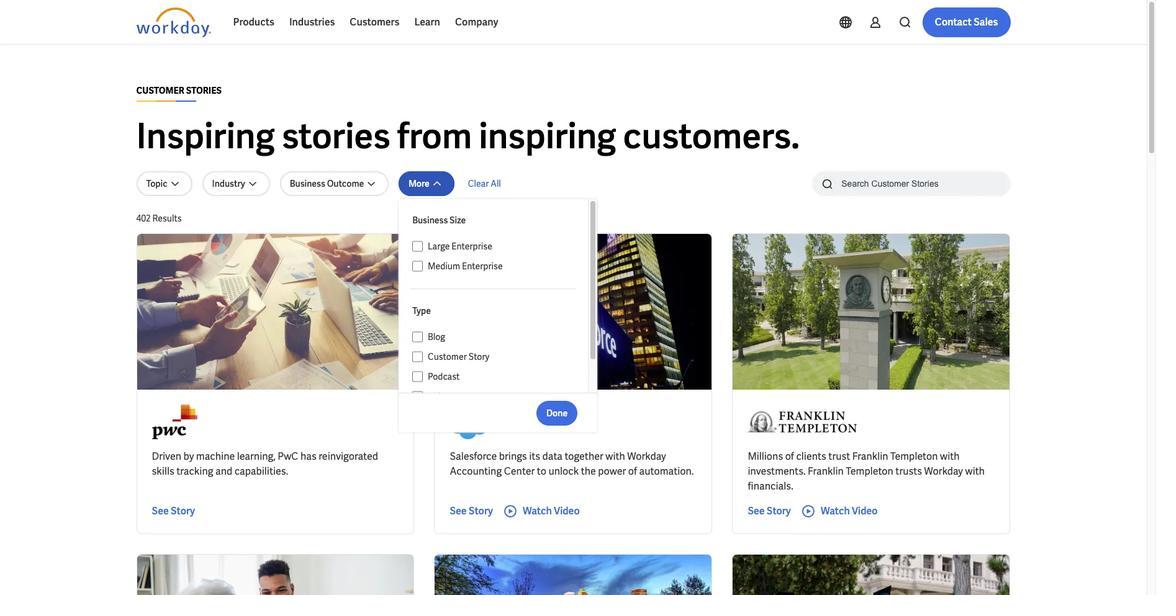 Task type: locate. For each thing, give the bounding box(es) containing it.
contact
[[935, 16, 972, 29]]

watch video down millions of clients trust franklin templeton with investments. franklin templeton trusts workday with financials.
[[821, 505, 878, 518]]

inspiring
[[479, 114, 616, 159]]

1 vertical spatial of
[[628, 465, 637, 478]]

1 vertical spatial enterprise
[[462, 261, 503, 272]]

watch video link down to
[[503, 504, 580, 519]]

2 horizontal spatial with
[[965, 465, 985, 478]]

2 see story from the left
[[450, 505, 493, 518]]

0 vertical spatial workday
[[627, 450, 666, 463]]

franklin
[[852, 450, 888, 463], [808, 465, 844, 478]]

franklin right trust
[[852, 450, 888, 463]]

salesforce brings its data together with workday accounting center to unlock the power of automation.
[[450, 450, 694, 478]]

2 watch from the left
[[821, 505, 850, 518]]

0 horizontal spatial see story link
[[152, 504, 195, 519]]

see down accounting
[[450, 505, 467, 518]]

1 horizontal spatial workday
[[924, 465, 963, 478]]

its
[[529, 450, 540, 463]]

story down blog link
[[469, 351, 489, 363]]

medium enterprise
[[428, 261, 503, 272]]

inspiring
[[136, 114, 275, 159]]

done button
[[536, 401, 577, 426]]

by
[[183, 450, 194, 463]]

see story link down the financials.
[[748, 504, 791, 519]]

more
[[409, 178, 429, 189]]

1 vertical spatial templeton
[[846, 465, 893, 478]]

workday up automation.
[[627, 450, 666, 463]]

see story down accounting
[[450, 505, 493, 518]]

1 horizontal spatial watch video link
[[801, 504, 878, 519]]

trusts
[[895, 465, 922, 478]]

financials.
[[748, 480, 793, 493]]

see story link down the skills
[[152, 504, 195, 519]]

franklin down trust
[[808, 465, 844, 478]]

business left outcome
[[290, 178, 325, 189]]

business outcome button
[[280, 171, 389, 196]]

1 horizontal spatial franklin
[[852, 450, 888, 463]]

workday
[[627, 450, 666, 463], [924, 465, 963, 478]]

see story
[[152, 505, 195, 518], [450, 505, 493, 518], [748, 505, 791, 518]]

0 horizontal spatial watch video link
[[503, 504, 580, 519]]

and
[[215, 465, 232, 478]]

go to the homepage image
[[136, 7, 211, 37]]

1 horizontal spatial see story link
[[450, 504, 493, 519]]

1 horizontal spatial video
[[554, 505, 580, 518]]

1 horizontal spatial watch video
[[821, 505, 878, 518]]

3 see from the left
[[748, 505, 765, 518]]

of up investments.
[[785, 450, 794, 463]]

1 horizontal spatial of
[[785, 450, 794, 463]]

1 horizontal spatial business
[[412, 215, 448, 226]]

see down the skills
[[152, 505, 169, 518]]

watch
[[523, 505, 552, 518], [821, 505, 850, 518]]

see story down the skills
[[152, 505, 195, 518]]

1 vertical spatial workday
[[924, 465, 963, 478]]

3 see story link from the left
[[748, 504, 791, 519]]

customer
[[428, 351, 467, 363]]

0 horizontal spatial video
[[428, 391, 450, 402]]

0 horizontal spatial business
[[290, 178, 325, 189]]

story
[[469, 351, 489, 363], [171, 505, 195, 518], [469, 505, 493, 518], [767, 505, 791, 518]]

enterprise down the large enterprise link
[[462, 261, 503, 272]]

capabilities.
[[234, 465, 288, 478]]

0 horizontal spatial workday
[[627, 450, 666, 463]]

0 horizontal spatial franklin
[[808, 465, 844, 478]]

automation.
[[639, 465, 694, 478]]

0 vertical spatial templeton
[[890, 450, 938, 463]]

1 horizontal spatial watch
[[821, 505, 850, 518]]

see story down the financials.
[[748, 505, 791, 518]]

video down unlock
[[554, 505, 580, 518]]

workday inside millions of clients trust franklin templeton with investments. franklin templeton trusts workday with financials.
[[924, 465, 963, 478]]

templeton
[[890, 450, 938, 463], [846, 465, 893, 478]]

video down podcast
[[428, 391, 450, 402]]

watch down millions of clients trust franklin templeton with investments. franklin templeton trusts workday with financials.
[[821, 505, 850, 518]]

see down the financials.
[[748, 505, 765, 518]]

templeton down trust
[[846, 465, 893, 478]]

2 watch video link from the left
[[801, 504, 878, 519]]

large enterprise link
[[423, 239, 576, 254]]

has
[[300, 450, 317, 463]]

1 horizontal spatial see
[[450, 505, 467, 518]]

customer story
[[428, 351, 489, 363]]

from
[[397, 114, 472, 159]]

business for business size
[[412, 215, 448, 226]]

workday right trusts
[[924, 465, 963, 478]]

the
[[581, 465, 596, 478]]

0 horizontal spatial see story
[[152, 505, 195, 518]]

2 horizontal spatial see story
[[748, 505, 791, 518]]

enterprise inside the large enterprise link
[[452, 241, 492, 252]]

inspiring stories from inspiring customers.
[[136, 114, 800, 159]]

0 vertical spatial enterprise
[[452, 241, 492, 252]]

see
[[152, 505, 169, 518], [450, 505, 467, 518], [748, 505, 765, 518]]

business
[[290, 178, 325, 189], [412, 215, 448, 226]]

investments.
[[748, 465, 806, 478]]

clients
[[796, 450, 826, 463]]

pricewaterhousecoopers global licensing services corporation (pwc) image
[[152, 405, 197, 440]]

business for business outcome
[[290, 178, 325, 189]]

1 vertical spatial business
[[412, 215, 448, 226]]

skills
[[152, 465, 174, 478]]

watch video link
[[503, 504, 580, 519], [801, 504, 878, 519]]

business size
[[412, 215, 466, 226]]

enterprise
[[452, 241, 492, 252], [462, 261, 503, 272]]

0 vertical spatial franklin
[[852, 450, 888, 463]]

see story link
[[152, 504, 195, 519], [450, 504, 493, 519], [748, 504, 791, 519]]

3 see story from the left
[[748, 505, 791, 518]]

center
[[504, 465, 535, 478]]

watch video
[[523, 505, 580, 518], [821, 505, 878, 518]]

industry
[[212, 178, 245, 189]]

customers
[[350, 16, 399, 29]]

video down millions of clients trust franklin templeton with investments. franklin templeton trusts workday with financials.
[[852, 505, 878, 518]]

enterprise inside medium enterprise link
[[462, 261, 503, 272]]

podcast
[[428, 371, 460, 382]]

company button
[[448, 7, 506, 37]]

0 horizontal spatial watch video
[[523, 505, 580, 518]]

of
[[785, 450, 794, 463], [628, 465, 637, 478]]

story down tracking at the left bottom
[[171, 505, 195, 518]]

unlock
[[548, 465, 579, 478]]

2 horizontal spatial video
[[852, 505, 878, 518]]

2 horizontal spatial see
[[748, 505, 765, 518]]

millions
[[748, 450, 783, 463]]

2 see story link from the left
[[450, 504, 493, 519]]

with
[[605, 450, 625, 463], [940, 450, 960, 463], [965, 465, 985, 478]]

None checkbox
[[412, 241, 423, 252], [412, 261, 423, 272], [412, 332, 423, 343], [412, 351, 423, 363], [412, 371, 423, 382], [412, 241, 423, 252], [412, 261, 423, 272], [412, 332, 423, 343], [412, 351, 423, 363], [412, 371, 423, 382]]

all
[[491, 178, 501, 189]]

video for millions of clients trust franklin templeton with investments. franklin templeton trusts workday with financials.
[[852, 505, 878, 518]]

1 see from the left
[[152, 505, 169, 518]]

reinvigorated
[[319, 450, 378, 463]]

None checkbox
[[412, 391, 423, 402]]

0 vertical spatial of
[[785, 450, 794, 463]]

0 horizontal spatial of
[[628, 465, 637, 478]]

of right power on the bottom of page
[[628, 465, 637, 478]]

watch video link down millions of clients trust franklin templeton with investments. franklin templeton trusts workday with financials.
[[801, 504, 878, 519]]

video
[[428, 391, 450, 402], [554, 505, 580, 518], [852, 505, 878, 518]]

see story link down accounting
[[450, 504, 493, 519]]

0 horizontal spatial see
[[152, 505, 169, 518]]

2 horizontal spatial see story link
[[748, 504, 791, 519]]

2 see from the left
[[450, 505, 467, 518]]

0 horizontal spatial with
[[605, 450, 625, 463]]

1 horizontal spatial see story
[[450, 505, 493, 518]]

driven
[[152, 450, 181, 463]]

video link
[[423, 389, 576, 404]]

business up large
[[412, 215, 448, 226]]

templeton up trusts
[[890, 450, 938, 463]]

customer stories
[[136, 85, 222, 96]]

1 watch video from the left
[[523, 505, 580, 518]]

company
[[455, 16, 498, 29]]

business inside business outcome button
[[290, 178, 325, 189]]

enterprise up medium enterprise
[[452, 241, 492, 252]]

customer
[[136, 85, 184, 96]]

0 vertical spatial business
[[290, 178, 325, 189]]

watch video down to
[[523, 505, 580, 518]]

story down accounting
[[469, 505, 493, 518]]

contact sales
[[935, 16, 998, 29]]

1 vertical spatial franklin
[[808, 465, 844, 478]]

watch for franklin
[[821, 505, 850, 518]]

1 watch video link from the left
[[503, 504, 580, 519]]

0 horizontal spatial watch
[[523, 505, 552, 518]]

1 watch from the left
[[523, 505, 552, 518]]

2 watch video from the left
[[821, 505, 878, 518]]

watch down to
[[523, 505, 552, 518]]



Task type: vqa. For each thing, say whether or not it's contained in the screenshot.
Millions of clients trust Franklin Templeton with investments. Franklin Templeton trusts Workday with financials. See Story link's the story
yes



Task type: describe. For each thing, give the bounding box(es) containing it.
brings
[[499, 450, 527, 463]]

story inside customer story 'link'
[[469, 351, 489, 363]]

with inside the salesforce brings its data together with workday accounting center to unlock the power of automation.
[[605, 450, 625, 463]]

industries button
[[282, 7, 342, 37]]

see for millions of clients trust franklin templeton with investments. franklin templeton trusts workday with financials.
[[748, 505, 765, 518]]

pwc
[[278, 450, 298, 463]]

watch video for to
[[523, 505, 580, 518]]

more button
[[399, 171, 454, 196]]

medium
[[428, 261, 460, 272]]

large
[[428, 241, 450, 252]]

customers button
[[342, 7, 407, 37]]

watch for center
[[523, 505, 552, 518]]

learning,
[[237, 450, 276, 463]]

salesforce
[[450, 450, 497, 463]]

enterprise for large enterprise
[[452, 241, 492, 252]]

products
[[233, 16, 274, 29]]

outcome
[[327, 178, 364, 189]]

salesforce.com image
[[450, 405, 500, 440]]

Search Customer Stories text field
[[834, 173, 986, 194]]

customers.
[[623, 114, 800, 159]]

topic
[[146, 178, 167, 189]]

medium enterprise link
[[423, 259, 576, 274]]

business outcome
[[290, 178, 364, 189]]

enterprise for medium enterprise
[[462, 261, 503, 272]]

learn
[[414, 16, 440, 29]]

video for salesforce brings its data together with workday accounting center to unlock the power of automation.
[[554, 505, 580, 518]]

results
[[152, 213, 182, 224]]

trust
[[828, 450, 850, 463]]

clear all
[[468, 178, 501, 189]]

watch video link for franklin
[[801, 504, 878, 519]]

1 see story from the left
[[152, 505, 195, 518]]

contact sales link
[[922, 7, 1010, 37]]

see story for millions of clients trust franklin templeton with investments. franklin templeton trusts workday with financials.
[[748, 505, 791, 518]]

1 see story link from the left
[[152, 504, 195, 519]]

sales
[[974, 16, 998, 29]]

stories
[[282, 114, 390, 159]]

driven by machine learning, pwc has reinvigorated skills tracking and capabilities.
[[152, 450, 378, 478]]

see story link for millions of clients trust franklin templeton with investments. franklin templeton trusts workday with financials.
[[748, 504, 791, 519]]

402
[[136, 213, 151, 224]]

industries
[[289, 16, 335, 29]]

large enterprise
[[428, 241, 492, 252]]

type
[[412, 305, 431, 317]]

to
[[537, 465, 546, 478]]

blog link
[[423, 330, 576, 345]]

together
[[565, 450, 603, 463]]

topic button
[[136, 171, 192, 196]]

industry button
[[202, 171, 270, 196]]

podcast link
[[423, 369, 576, 384]]

1 horizontal spatial with
[[940, 450, 960, 463]]

done
[[546, 408, 568, 419]]

size
[[450, 215, 466, 226]]

of inside millions of clients trust franklin templeton with investments. franklin templeton trusts workday with financials.
[[785, 450, 794, 463]]

accounting
[[450, 465, 502, 478]]

story down the financials.
[[767, 505, 791, 518]]

see story for salesforce brings its data together with workday accounting center to unlock the power of automation.
[[450, 505, 493, 518]]

watch video for templeton
[[821, 505, 878, 518]]

millions of clients trust franklin templeton with investments. franklin templeton trusts workday with financials.
[[748, 450, 985, 493]]

customer story link
[[423, 350, 576, 364]]

see for salesforce brings its data together with workday accounting center to unlock the power of automation.
[[450, 505, 467, 518]]

data
[[542, 450, 563, 463]]

clear all button
[[464, 171, 505, 196]]

of inside the salesforce brings its data together with workday accounting center to unlock the power of automation.
[[628, 465, 637, 478]]

blog
[[428, 332, 445, 343]]

learn button
[[407, 7, 448, 37]]

workday inside the salesforce brings its data together with workday accounting center to unlock the power of automation.
[[627, 450, 666, 463]]

stories
[[186, 85, 222, 96]]

clear
[[468, 178, 489, 189]]

watch video link for center
[[503, 504, 580, 519]]

402 results
[[136, 213, 182, 224]]

products button
[[226, 7, 282, 37]]

see story link for salesforce brings its data together with workday accounting center to unlock the power of automation.
[[450, 504, 493, 519]]

power
[[598, 465, 626, 478]]

franklin templeton companies, llc image
[[748, 405, 857, 440]]

tracking
[[176, 465, 213, 478]]

machine
[[196, 450, 235, 463]]



